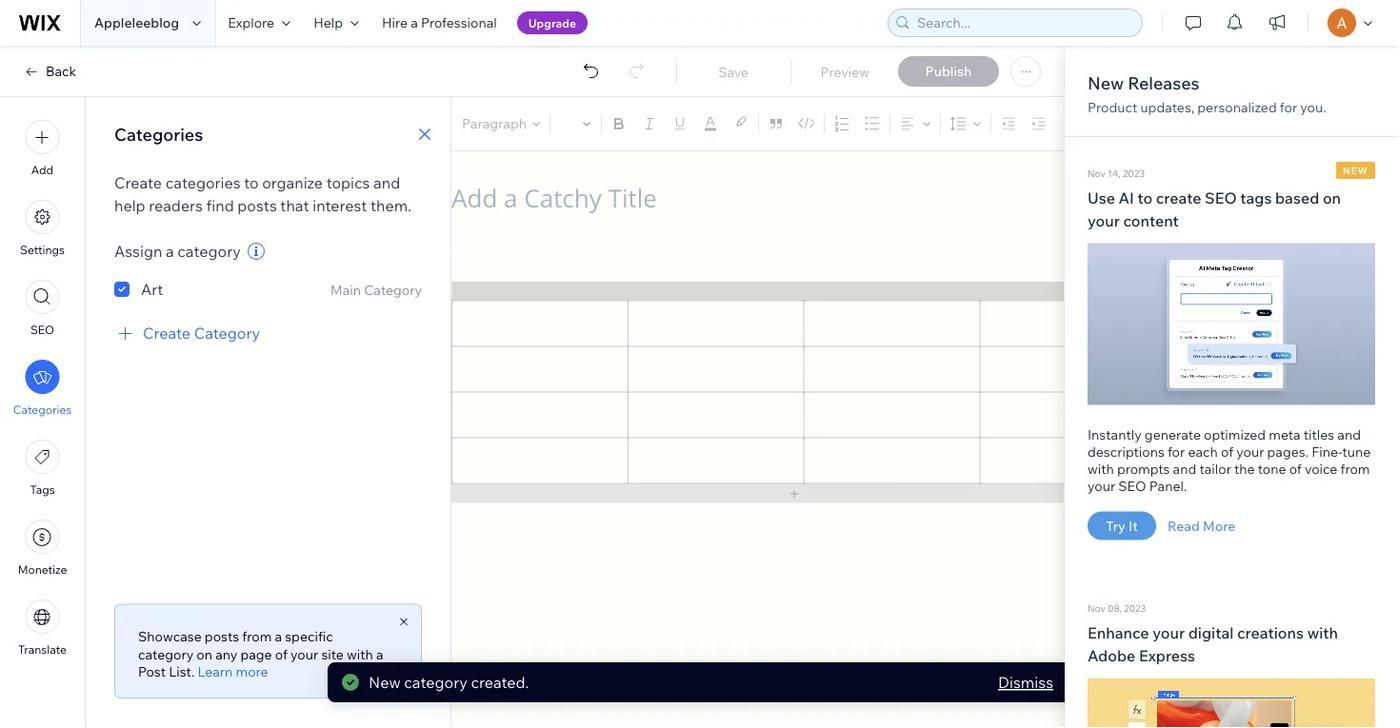 Task type: locate. For each thing, give the bounding box(es) containing it.
0 vertical spatial new
[[1088, 72, 1124, 93]]

alert containing new category created.
[[328, 663, 1071, 703]]

optimized
[[1204, 426, 1266, 443]]

0 vertical spatial posts
[[237, 196, 277, 215]]

0 vertical spatial categories
[[114, 123, 203, 145]]

personalized
[[1198, 99, 1277, 116]]

for inside new releases product updates, personalized for you.
[[1280, 99, 1298, 116]]

art
[[141, 280, 163, 299]]

and up tune
[[1338, 426, 1361, 443]]

add
[[31, 163, 53, 177]]

a
[[411, 14, 418, 31], [166, 242, 174, 261], [275, 629, 282, 645], [376, 646, 383, 663]]

1 horizontal spatial with
[[1088, 461, 1114, 477]]

1 horizontal spatial new
[[1088, 72, 1124, 93]]

from inside instantly generate optimized meta titles and descriptions for each of your pages. fine-tune with prompts and tailor the tone of voice from your seo panel.
[[1341, 461, 1370, 477]]

1 horizontal spatial and
[[1173, 461, 1197, 477]]

create inside create categories to organize topics and help readers find posts that interest them.
[[114, 173, 162, 192]]

from down tune
[[1341, 461, 1370, 477]]

2 horizontal spatial and
[[1338, 426, 1361, 443]]

site
[[321, 646, 344, 663]]

0 vertical spatial with
[[1088, 461, 1114, 477]]

0 vertical spatial for
[[1280, 99, 1298, 116]]

new releases product updates, personalized for you.
[[1088, 72, 1327, 116]]

specific
[[285, 629, 333, 645]]

1 vertical spatial on
[[197, 646, 212, 663]]

translate button
[[18, 600, 67, 657]]

1 vertical spatial category
[[194, 324, 260, 343]]

1 horizontal spatial category
[[364, 281, 422, 298]]

and for fine-
[[1338, 426, 1361, 443]]

on inside 'showcase posts from a specific category on any page of your site with a post list.'
[[197, 646, 212, 663]]

1 horizontal spatial of
[[1221, 443, 1234, 460]]

generate
[[1145, 426, 1201, 443]]

organize
[[262, 173, 323, 192]]

post
[[138, 664, 166, 681]]

1 vertical spatial from
[[242, 629, 272, 645]]

1 horizontal spatial seo
[[1119, 478, 1147, 494]]

nov left 14,
[[1088, 167, 1106, 179]]

help
[[314, 14, 343, 31]]

0 vertical spatial 2023
[[1123, 167, 1145, 179]]

releases
[[1128, 72, 1200, 93]]

2 horizontal spatial with
[[1308, 624, 1338, 643]]

your down specific
[[291, 646, 318, 663]]

your up express
[[1153, 624, 1185, 643]]

1 vertical spatial 2023
[[1124, 603, 1146, 615]]

create category button
[[114, 322, 260, 345]]

to
[[244, 173, 259, 192], [1138, 188, 1153, 207]]

from up page
[[242, 629, 272, 645]]

for
[[1280, 99, 1298, 116], [1168, 443, 1185, 460]]

settings button
[[20, 200, 65, 257]]

updates,
[[1141, 99, 1195, 116]]

your down use
[[1088, 211, 1120, 230]]

create
[[114, 173, 162, 192], [143, 324, 191, 343]]

categories up categories
[[114, 123, 203, 145]]

0 horizontal spatial with
[[347, 646, 373, 663]]

explore
[[228, 14, 274, 31]]

instantly
[[1088, 426, 1142, 443]]

0 horizontal spatial and
[[373, 173, 400, 192]]

0 vertical spatial from
[[1341, 461, 1370, 477]]

from
[[1341, 461, 1370, 477], [242, 629, 272, 645]]

0 horizontal spatial from
[[242, 629, 272, 645]]

to right ai
[[1138, 188, 1153, 207]]

2 nov from the top
[[1088, 603, 1106, 615]]

for left you.
[[1280, 99, 1298, 116]]

1 vertical spatial and
[[1338, 426, 1361, 443]]

posts inside create categories to organize topics and help readers find posts that interest them.
[[237, 196, 277, 215]]

1 horizontal spatial for
[[1280, 99, 1298, 116]]

with inside instantly generate optimized meta titles and descriptions for each of your pages. fine-tune with prompts and tailor the tone of voice from your seo panel.
[[1088, 461, 1114, 477]]

professional
[[421, 14, 497, 31]]

hire a professional link
[[371, 0, 508, 46]]

new category created.
[[369, 673, 529, 693]]

enhance
[[1088, 624, 1149, 643]]

new
[[1343, 164, 1369, 176]]

pages.
[[1267, 443, 1309, 460]]

assign a category
[[114, 242, 241, 261]]

category down find
[[177, 242, 241, 261]]

nov for nov 14, 2023
[[1088, 167, 1106, 179]]

of right page
[[275, 646, 288, 663]]

0 vertical spatial nov
[[1088, 167, 1106, 179]]

tags button
[[25, 440, 60, 497]]

seo left tags
[[1205, 188, 1237, 207]]

add button
[[25, 120, 60, 177]]

of down 'optimized'
[[1221, 443, 1234, 460]]

create up help
[[114, 173, 162, 192]]

nov left 08,
[[1088, 603, 1106, 615]]

0 horizontal spatial seo
[[30, 323, 54, 337]]

2 vertical spatial seo
[[1119, 478, 1147, 494]]

your
[[1088, 211, 1120, 230], [1237, 443, 1264, 460], [1088, 478, 1116, 494], [1153, 624, 1185, 643], [291, 646, 318, 663]]

0 vertical spatial and
[[373, 173, 400, 192]]

to inside create categories to organize topics and help readers find posts that interest them.
[[244, 173, 259, 192]]

new for releases
[[1088, 72, 1124, 93]]

on
[[1323, 188, 1341, 207], [197, 646, 212, 663]]

find
[[206, 196, 234, 215]]

with inside nov 08, 2023 enhance your digital creations with adobe express
[[1308, 624, 1338, 643]]

nov for nov 08, 2023 enhance your digital creations with adobe express
[[1088, 603, 1106, 615]]

None text field
[[432, 242, 1175, 681]]

2023 right 08,
[[1124, 603, 1146, 615]]

nov 08, 2023 enhance your digital creations with adobe express
[[1088, 603, 1338, 666]]

and up panel.
[[1173, 461, 1197, 477]]

1 vertical spatial with
[[1308, 624, 1338, 643]]

0 vertical spatial category
[[364, 281, 422, 298]]

read more
[[1168, 518, 1236, 534]]

category inside 'create category' "button"
[[194, 324, 260, 343]]

Art checkbox
[[114, 278, 163, 301]]

showcase
[[138, 629, 202, 645]]

1 horizontal spatial from
[[1341, 461, 1370, 477]]

to left organize
[[244, 173, 259, 192]]

1 vertical spatial category
[[138, 646, 194, 663]]

seo inside use ai to create seo tags based on your content
[[1205, 188, 1237, 207]]

new inside new releases product updates, personalized for you.
[[1088, 72, 1124, 93]]

help
[[114, 196, 145, 215]]

create inside "button"
[[143, 324, 191, 343]]

of
[[1221, 443, 1234, 460], [1289, 461, 1302, 477], [275, 646, 288, 663]]

1 vertical spatial for
[[1168, 443, 1185, 460]]

back
[[46, 63, 76, 80]]

categories
[[114, 123, 203, 145], [13, 403, 72, 417]]

use ai to create seo tags based on your content
[[1088, 188, 1341, 230]]

category down showcase
[[138, 646, 194, 663]]

seo down prompts on the right bottom
[[1119, 478, 1147, 494]]

of inside 'showcase posts from a specific category on any page of your site with a post list.'
[[275, 646, 288, 663]]

to inside use ai to create seo tags based on your content
[[1138, 188, 1153, 207]]

seo up "categories" button
[[30, 323, 54, 337]]

adobe
[[1088, 647, 1136, 666]]

on up the learn
[[197, 646, 212, 663]]

0 horizontal spatial categories
[[13, 403, 72, 417]]

0 vertical spatial on
[[1323, 188, 1341, 207]]

read more link
[[1168, 518, 1236, 535]]

them.
[[371, 196, 411, 215]]

a right hire
[[411, 14, 418, 31]]

0 vertical spatial seo
[[1205, 188, 1237, 207]]

use
[[1088, 188, 1115, 207]]

voice
[[1305, 461, 1338, 477]]

of down pages.
[[1289, 461, 1302, 477]]

readers
[[149, 196, 203, 215]]

0 horizontal spatial to
[[244, 173, 259, 192]]

1 vertical spatial posts
[[205, 629, 239, 645]]

0 horizontal spatial category
[[194, 324, 260, 343]]

1 vertical spatial categories
[[13, 403, 72, 417]]

2 vertical spatial category
[[404, 673, 468, 693]]

1 vertical spatial new
[[369, 673, 401, 693]]

alert
[[328, 663, 1071, 703]]

a left specific
[[275, 629, 282, 645]]

1 vertical spatial create
[[143, 324, 191, 343]]

nov inside nov 08, 2023 enhance your digital creations with adobe express
[[1088, 603, 1106, 615]]

and inside create categories to organize topics and help readers find posts that interest them.
[[373, 173, 400, 192]]

category left created.
[[404, 673, 468, 693]]

1 vertical spatial nov
[[1088, 603, 1106, 615]]

0 vertical spatial create
[[114, 173, 162, 192]]

2023 inside nov 08, 2023 enhance your digital creations with adobe express
[[1124, 603, 1146, 615]]

0 horizontal spatial for
[[1168, 443, 1185, 460]]

with down descriptions
[[1088, 461, 1114, 477]]

2023 right 14,
[[1123, 167, 1145, 179]]

1 horizontal spatial on
[[1323, 188, 1341, 207]]

menu
[[0, 109, 85, 669]]

panel.
[[1150, 478, 1187, 494]]

tune
[[1343, 443, 1371, 460]]

0 horizontal spatial new
[[369, 673, 401, 693]]

back button
[[23, 63, 76, 80]]

Add a Catchy Title text field
[[452, 181, 1137, 215]]

posts up any
[[205, 629, 239, 645]]

posts right find
[[237, 196, 277, 215]]

new
[[1088, 72, 1124, 93], [369, 673, 401, 693]]

posts
[[237, 196, 277, 215], [205, 629, 239, 645]]

1 horizontal spatial to
[[1138, 188, 1153, 207]]

2 vertical spatial with
[[347, 646, 373, 663]]

2 horizontal spatial seo
[[1205, 188, 1237, 207]]

tags
[[30, 483, 55, 497]]

0 vertical spatial category
[[177, 242, 241, 261]]

and up the them.
[[373, 173, 400, 192]]

create
[[1156, 188, 1202, 207]]

2 vertical spatial and
[[1173, 461, 1197, 477]]

translate
[[18, 643, 67, 657]]

and
[[373, 173, 400, 192], [1338, 426, 1361, 443], [1173, 461, 1197, 477]]

try it link
[[1088, 512, 1156, 541]]

0 horizontal spatial of
[[275, 646, 288, 663]]

dismiss button
[[998, 672, 1054, 694]]

0 horizontal spatial on
[[197, 646, 212, 663]]

any
[[215, 646, 237, 663]]

menu containing add
[[0, 109, 85, 669]]

categories up tags button
[[13, 403, 72, 417]]

more
[[1203, 518, 1236, 534]]

created.
[[471, 673, 529, 693]]

with right site at bottom left
[[347, 646, 373, 663]]

1 vertical spatial seo
[[30, 323, 54, 337]]

on right based at the top
[[1323, 188, 1341, 207]]

with right creations
[[1308, 624, 1338, 643]]

nov
[[1088, 167, 1106, 179], [1088, 603, 1106, 615]]

create for create categories to organize topics and help readers find posts that interest them.
[[114, 173, 162, 192]]

content
[[1123, 211, 1179, 230]]

1 nov from the top
[[1088, 167, 1106, 179]]

14,
[[1108, 167, 1121, 179]]

showcase posts from a specific category on any page of your site with a post list.
[[138, 629, 383, 681]]

monetize
[[18, 563, 67, 577]]

create down art
[[143, 324, 191, 343]]

for down generate
[[1168, 443, 1185, 460]]



Task type: vqa. For each thing, say whether or not it's contained in the screenshot.
the Nov related to Nov 14, 2023
yes



Task type: describe. For each thing, give the bounding box(es) containing it.
learn more
[[198, 664, 268, 681]]

of for a
[[275, 646, 288, 663]]

descriptions
[[1088, 443, 1165, 460]]

fine-
[[1312, 443, 1343, 460]]

read
[[1168, 518, 1200, 534]]

settings
[[20, 243, 65, 257]]

main
[[331, 281, 361, 298]]

2023 for nov 14, 2023
[[1123, 167, 1145, 179]]

the
[[1235, 461, 1255, 477]]

try
[[1106, 518, 1126, 534]]

seo inside instantly generate optimized meta titles and descriptions for each of your pages. fine-tune with prompts and tailor the tone of voice from your seo panel.
[[1119, 478, 1147, 494]]

tags
[[1240, 188, 1272, 207]]

category for create category
[[194, 324, 260, 343]]

to for ai
[[1138, 188, 1153, 207]]

upgrade button
[[517, 11, 588, 34]]

your inside use ai to create seo tags based on your content
[[1088, 211, 1120, 230]]

posts inside 'showcase posts from a specific category on any page of your site with a post list.'
[[205, 629, 239, 645]]

for inside instantly generate optimized meta titles and descriptions for each of your pages. fine-tune with prompts and tailor the tone of voice from your seo panel.
[[1168, 443, 1185, 460]]

creations
[[1237, 624, 1304, 643]]

titles
[[1304, 426, 1335, 443]]

of for tune
[[1221, 443, 1234, 460]]

create category
[[143, 324, 260, 343]]

learn more link
[[198, 664, 268, 681]]

your inside 'showcase posts from a specific category on any page of your site with a post list.'
[[291, 646, 318, 663]]

ai
[[1119, 188, 1134, 207]]

that
[[280, 196, 309, 215]]

it
[[1129, 518, 1138, 534]]

assign
[[114, 242, 162, 261]]

seo button
[[25, 280, 60, 337]]

tone
[[1258, 461, 1286, 477]]

on inside use ai to create seo tags based on your content
[[1323, 188, 1341, 207]]

more
[[236, 664, 268, 681]]

nov 14, 2023
[[1088, 167, 1145, 179]]

appleleeblog
[[94, 14, 179, 31]]

to for categories
[[244, 173, 259, 192]]

hire
[[382, 14, 408, 31]]

with inside 'showcase posts from a specific category on any page of your site with a post list.'
[[347, 646, 373, 663]]

create categories to organize topics and help readers find posts that interest them.
[[114, 173, 411, 215]]

based
[[1276, 188, 1320, 207]]

your down descriptions
[[1088, 478, 1116, 494]]

dismiss
[[998, 673, 1054, 693]]

main category
[[331, 281, 422, 298]]

each
[[1188, 443, 1218, 460]]

digital
[[1188, 624, 1234, 643]]

topics
[[326, 173, 370, 192]]

learn
[[198, 664, 233, 681]]

meta
[[1269, 426, 1301, 443]]

your inside nov 08, 2023 enhance your digital creations with adobe express
[[1153, 624, 1185, 643]]

and for them.
[[373, 173, 400, 192]]

create for create category
[[143, 324, 191, 343]]

2 horizontal spatial of
[[1289, 461, 1302, 477]]

tailor
[[1200, 461, 1232, 477]]

express
[[1139, 647, 1196, 666]]

list.
[[169, 664, 195, 681]]

help button
[[302, 0, 371, 46]]

08,
[[1108, 603, 1122, 615]]

interest
[[313, 196, 367, 215]]

you.
[[1301, 99, 1327, 116]]

category inside alert
[[404, 673, 468, 693]]

monetize button
[[18, 520, 67, 577]]

prompts
[[1117, 461, 1170, 477]]

1 horizontal spatial categories
[[114, 123, 203, 145]]

hire a professional
[[382, 14, 497, 31]]

try it
[[1106, 518, 1138, 534]]

a right site at bottom left
[[376, 646, 383, 663]]

from inside 'showcase posts from a specific category on any page of your site with a post list.'
[[242, 629, 272, 645]]

new for category
[[369, 673, 401, 693]]

Search... field
[[912, 10, 1136, 36]]

upgrade
[[528, 16, 576, 30]]

seo inside button
[[30, 323, 54, 337]]

product
[[1088, 99, 1138, 116]]

a right assign
[[166, 242, 174, 261]]

instantly generate optimized meta titles and descriptions for each of your pages. fine-tune with prompts and tailor the tone of voice from your seo panel.
[[1088, 426, 1371, 494]]

category for main category
[[364, 281, 422, 298]]

your up the
[[1237, 443, 1264, 460]]

categories
[[165, 173, 241, 192]]

2023 for nov 08, 2023 enhance your digital creations with adobe express
[[1124, 603, 1146, 615]]

category inside 'showcase posts from a specific category on any page of your site with a post list.'
[[138, 646, 194, 663]]



